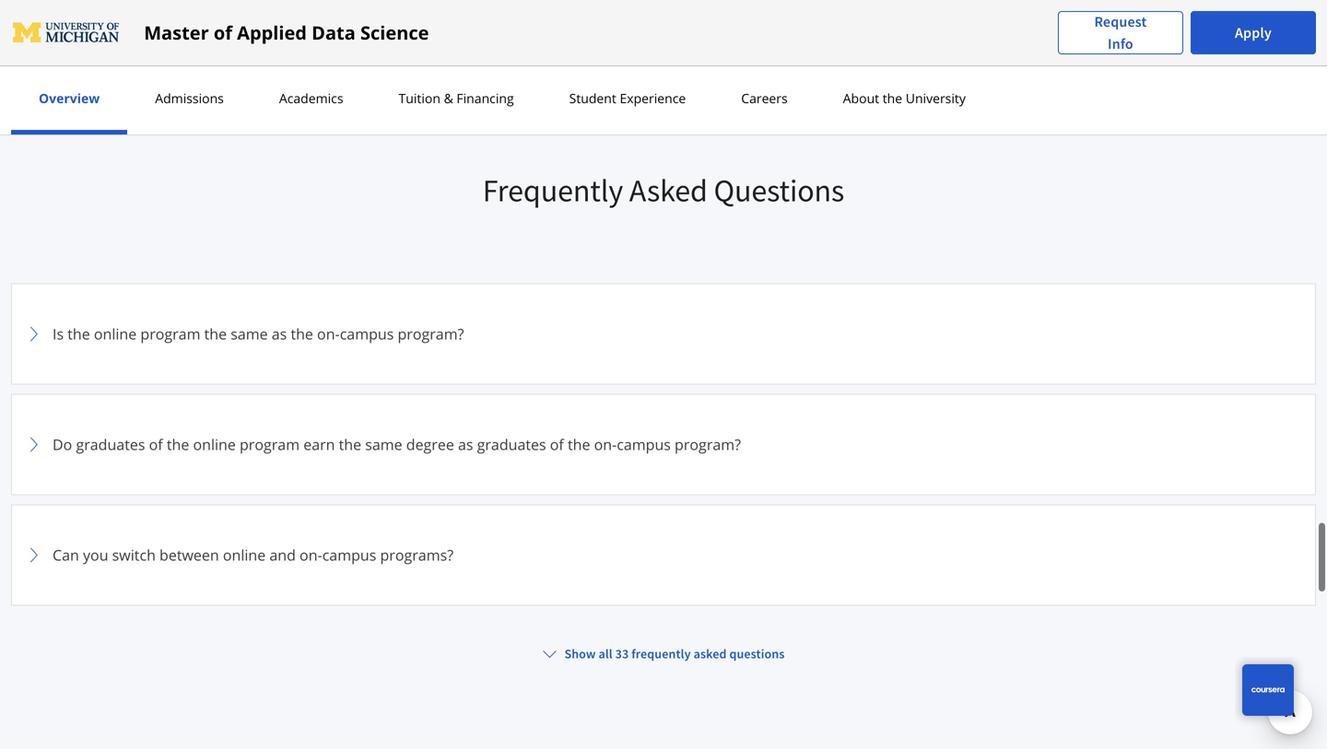 Task type: locate. For each thing, give the bounding box(es) containing it.
graduates right degree
[[477, 434, 546, 454]]

chevron right image
[[23, 323, 45, 345], [23, 434, 45, 456], [23, 544, 45, 566]]

1 vertical spatial list item
[[11, 726, 1316, 749]]

apply button
[[1191, 11, 1316, 54]]

show
[[565, 646, 596, 662]]

1 chevron right image from the top
[[23, 323, 45, 345]]

chevron right image left do
[[23, 434, 45, 456]]

about
[[843, 89, 879, 107]]

program?
[[398, 324, 464, 344], [675, 434, 741, 454]]

program
[[140, 324, 200, 344], [240, 434, 300, 454]]

applied
[[237, 20, 307, 45]]

2 vertical spatial chevron right image
[[23, 544, 45, 566]]

campus inside list item
[[340, 324, 394, 344]]

1 horizontal spatial as
[[458, 434, 473, 454]]

between
[[159, 545, 219, 565]]

frequently
[[632, 646, 691, 662]]

program? inside is the online program the same as the on-campus program? dropdown button
[[398, 324, 464, 344]]

is
[[53, 324, 64, 344]]

1 vertical spatial on-
[[594, 434, 617, 454]]

1 vertical spatial program
[[240, 434, 300, 454]]

0 horizontal spatial graduates
[[76, 434, 145, 454]]

1 vertical spatial chevron right image
[[23, 434, 45, 456]]

is the online program the same as the on-campus program? button
[[23, 295, 1304, 373]]

2 graduates from the left
[[477, 434, 546, 454]]

0 vertical spatial program
[[140, 324, 200, 344]]

1 horizontal spatial program
[[240, 434, 300, 454]]

graduates
[[76, 434, 145, 454], [477, 434, 546, 454]]

online
[[94, 324, 137, 344], [193, 434, 236, 454], [223, 545, 266, 565]]

as
[[272, 324, 287, 344], [458, 434, 473, 454]]

0 vertical spatial program?
[[398, 324, 464, 344]]

university
[[906, 89, 966, 107]]

student experience
[[569, 89, 686, 107]]

chevron right image left is
[[23, 323, 45, 345]]

tuition & financing link
[[393, 89, 520, 107]]

earn
[[303, 434, 335, 454]]

programs?
[[380, 545, 454, 565]]

2 vertical spatial campus
[[322, 545, 376, 565]]

2 chevron right image from the top
[[23, 434, 45, 456]]

on-
[[317, 324, 340, 344], [594, 434, 617, 454], [300, 545, 322, 565]]

same
[[231, 324, 268, 344], [365, 434, 402, 454]]

chevron right image inside "can you switch between online and on-campus programs?" dropdown button
[[23, 544, 45, 566]]

0 vertical spatial on-
[[317, 324, 340, 344]]

0 horizontal spatial program
[[140, 324, 200, 344]]

do
[[53, 434, 72, 454]]

0 vertical spatial chevron right image
[[23, 323, 45, 345]]

experience
[[620, 89, 686, 107]]

overview link
[[33, 89, 105, 107]]

chevron right image left can
[[23, 544, 45, 566]]

0 vertical spatial online
[[94, 324, 137, 344]]

student
[[569, 89, 616, 107]]

0 horizontal spatial program?
[[398, 324, 464, 344]]

1 vertical spatial as
[[458, 434, 473, 454]]

same inside list item
[[365, 434, 402, 454]]

0 vertical spatial campus
[[340, 324, 394, 344]]

1 horizontal spatial of
[[214, 20, 232, 45]]

2 vertical spatial online
[[223, 545, 266, 565]]

degree
[[406, 434, 454, 454]]

apply
[[1235, 24, 1272, 42]]

admissions link
[[150, 89, 229, 107]]

1 vertical spatial campus
[[617, 434, 671, 454]]

master of applied data science
[[144, 20, 429, 45]]

is the online program the same as the on-campus program?
[[53, 324, 464, 344]]

as inside list item
[[272, 324, 287, 344]]

university of michigan image
[[11, 18, 122, 47]]

chevron right image inside is the online program the same as the on-campus program? dropdown button
[[23, 323, 45, 345]]

2 vertical spatial on-
[[300, 545, 322, 565]]

academics
[[279, 89, 343, 107]]

careers link
[[736, 89, 793, 107]]

the
[[883, 89, 902, 107], [68, 324, 90, 344], [204, 324, 227, 344], [291, 324, 313, 344], [167, 434, 189, 454], [339, 434, 361, 454], [568, 434, 590, 454]]

academics link
[[274, 89, 349, 107]]

1 horizontal spatial graduates
[[477, 434, 546, 454]]

chevron right image for do
[[23, 434, 45, 456]]

frequently
[[483, 170, 623, 210]]

graduates right do
[[76, 434, 145, 454]]

0 vertical spatial as
[[272, 324, 287, 344]]

can you switch between online and on-campus programs? button
[[23, 517, 1304, 594]]

1 horizontal spatial program?
[[675, 434, 741, 454]]

data
[[312, 20, 356, 45]]

asked
[[694, 646, 727, 662]]

student experience link
[[564, 89, 692, 107]]

0 horizontal spatial as
[[272, 324, 287, 344]]

online for the
[[193, 434, 236, 454]]

chevron right image inside do graduates of the online program earn the same degree as graduates of the on-campus program? dropdown button
[[23, 434, 45, 456]]

1 vertical spatial program?
[[675, 434, 741, 454]]

program inside list item
[[240, 434, 300, 454]]

do graduates of the online program earn the same degree as graduates of the on-campus program? list item
[[11, 394, 1316, 495]]

about the university
[[843, 89, 966, 107]]

of
[[214, 20, 232, 45], [149, 434, 163, 454], [550, 434, 564, 454]]

1 vertical spatial online
[[193, 434, 236, 454]]

program inside list item
[[140, 324, 200, 344]]

list item
[[11, 615, 1316, 717], [11, 726, 1316, 749]]

asked
[[629, 170, 708, 210]]

0 vertical spatial list item
[[11, 615, 1316, 717]]

careers
[[741, 89, 788, 107]]

campus
[[340, 324, 394, 344], [617, 434, 671, 454], [322, 545, 376, 565]]

overview
[[39, 89, 100, 107]]

1 vertical spatial same
[[365, 434, 402, 454]]

program? inside do graduates of the online program earn the same degree as graduates of the on-campus program? dropdown button
[[675, 434, 741, 454]]

chevron right image for is
[[23, 323, 45, 345]]

info
[[1108, 35, 1134, 53]]

0 horizontal spatial same
[[231, 324, 268, 344]]

1 horizontal spatial same
[[365, 434, 402, 454]]

0 vertical spatial same
[[231, 324, 268, 344]]

3 chevron right image from the top
[[23, 544, 45, 566]]

can
[[53, 545, 79, 565]]



Task type: describe. For each thing, give the bounding box(es) containing it.
0 horizontal spatial of
[[149, 434, 163, 454]]

same inside list item
[[231, 324, 268, 344]]

admissions
[[155, 89, 224, 107]]

frequently asked questions
[[483, 170, 844, 210]]

can you switch between online and on-campus programs?
[[53, 545, 454, 565]]

2 list item from the top
[[11, 726, 1316, 749]]

chevron right image for can
[[23, 544, 45, 566]]

as inside list item
[[458, 434, 473, 454]]

collapsed list
[[11, 283, 1316, 749]]

science
[[360, 20, 429, 45]]

online inside list item
[[94, 324, 137, 344]]

financing
[[457, 89, 514, 107]]

1 graduates from the left
[[76, 434, 145, 454]]

request info button
[[1058, 11, 1183, 55]]

switch
[[112, 545, 156, 565]]

show all 33 frequently asked questions button
[[535, 637, 792, 670]]

questions
[[730, 646, 785, 662]]

on- inside list item
[[317, 324, 340, 344]]

master
[[144, 20, 209, 45]]

do graduates of the online program earn the same degree as graduates of the on-campus program? button
[[23, 406, 1304, 483]]

all
[[599, 646, 613, 662]]

tuition & financing
[[399, 89, 514, 107]]

request
[[1095, 12, 1147, 31]]

1 list item from the top
[[11, 615, 1316, 717]]

tuition
[[399, 89, 441, 107]]

&
[[444, 89, 453, 107]]

and
[[269, 545, 296, 565]]

do graduates of the online program earn the same degree as graduates of the on-campus program?
[[53, 434, 741, 454]]

you
[[83, 545, 108, 565]]

questions
[[714, 170, 844, 210]]

33
[[615, 646, 629, 662]]

online for between
[[223, 545, 266, 565]]

request info
[[1095, 12, 1147, 53]]

show all 33 frequently asked questions
[[565, 646, 785, 662]]

is the online program the same as the on-campus program? list item
[[11, 283, 1316, 385]]

can you switch between online and on-campus programs? list item
[[11, 505, 1316, 606]]

2 horizontal spatial of
[[550, 434, 564, 454]]

about the university link
[[838, 89, 971, 107]]



Task type: vqa. For each thing, say whether or not it's contained in the screenshot.
the right graduates
yes



